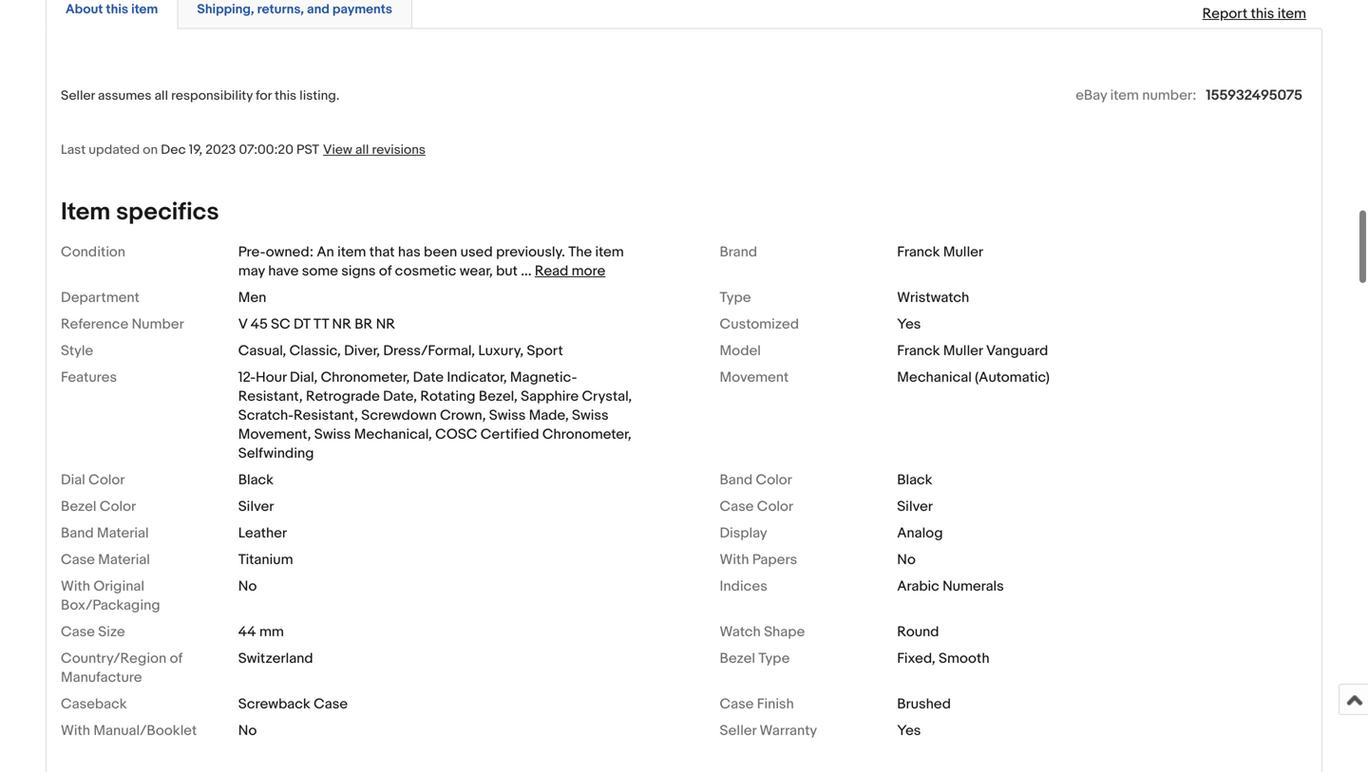 Task type: locate. For each thing, give the bounding box(es) containing it.
yes down wristwatch
[[897, 316, 921, 333]]

nr right br
[[376, 316, 395, 333]]

band color
[[720, 472, 792, 489]]

last updated on dec 19, 2023 07:00:20 pst view all revisions
[[61, 142, 426, 158]]

swiss
[[489, 407, 526, 424], [572, 407, 609, 424], [314, 426, 351, 443]]

material for case material
[[98, 552, 150, 569]]

seller assumes all responsibility for this listing.
[[61, 88, 340, 104]]

report this item link
[[1193, 0, 1316, 32]]

1 vertical spatial of
[[170, 650, 182, 667]]

1 vertical spatial yes
[[897, 723, 921, 740]]

this for about
[[106, 1, 128, 17]]

some
[[302, 263, 338, 280]]

band up case color
[[720, 472, 753, 489]]

2 horizontal spatial this
[[1251, 5, 1275, 22]]

diver,
[[344, 343, 380, 360]]

1 vertical spatial with
[[61, 578, 90, 595]]

franck for franck muller
[[897, 244, 940, 261]]

item up signs in the left of the page
[[337, 244, 366, 261]]

previously.
[[496, 244, 565, 261]]

0 horizontal spatial chronometer,
[[321, 369, 410, 386]]

1 vertical spatial chronometer,
[[542, 426, 632, 443]]

07:00:20
[[239, 142, 294, 158]]

0 vertical spatial of
[[379, 263, 392, 280]]

chronometer, down made,
[[542, 426, 632, 443]]

0 horizontal spatial type
[[720, 289, 751, 306]]

listing.
[[300, 88, 340, 104]]

last
[[61, 142, 86, 158]]

of inside pre-owned: an item that has been used previously. the item may have some signs of cosmetic wear, but ...
[[379, 263, 392, 280]]

color for bezel color
[[100, 498, 136, 515]]

case for case color
[[720, 498, 754, 515]]

0 horizontal spatial seller
[[61, 88, 95, 104]]

0 horizontal spatial silver
[[238, 498, 274, 515]]

1 horizontal spatial of
[[379, 263, 392, 280]]

franck up wristwatch
[[897, 244, 940, 261]]

type up customized
[[720, 289, 751, 306]]

muller for franck muller vanguard
[[943, 343, 983, 360]]

2 franck from the top
[[897, 343, 940, 360]]

bezel color
[[61, 498, 136, 515]]

case left "finish"
[[720, 696, 754, 713]]

pre-
[[238, 244, 266, 261]]

0 vertical spatial bezel
[[61, 498, 96, 515]]

band
[[720, 472, 753, 489], [61, 525, 94, 542]]

0 horizontal spatial all
[[154, 88, 168, 104]]

about this item
[[66, 1, 158, 17]]

0 horizontal spatial swiss
[[314, 426, 351, 443]]

color up case color
[[756, 472, 792, 489]]

case
[[720, 498, 754, 515], [61, 552, 95, 569], [61, 624, 95, 641], [314, 696, 348, 713], [720, 696, 754, 713]]

watch
[[720, 624, 761, 641]]

with up box/packaging
[[61, 578, 90, 595]]

45
[[251, 316, 268, 333]]

bezel for bezel type
[[720, 650, 755, 667]]

report
[[1203, 5, 1248, 22]]

1 horizontal spatial bezel
[[720, 650, 755, 667]]

item right the about at the left top of page
[[131, 1, 158, 17]]

1 horizontal spatial nr
[[376, 316, 395, 333]]

black for dial color
[[238, 472, 274, 489]]

this inside report this item link
[[1251, 5, 1275, 22]]

1 vertical spatial seller
[[720, 723, 756, 740]]

no down titanium
[[238, 578, 257, 595]]

seller left assumes
[[61, 88, 95, 104]]

shipping,
[[197, 1, 254, 17]]

of down that
[[379, 263, 392, 280]]

number
[[132, 316, 184, 333]]

1 vertical spatial bezel
[[720, 650, 755, 667]]

about this item button
[[66, 0, 158, 18]]

display
[[720, 525, 767, 542]]

with manual/booklet
[[61, 723, 197, 740]]

nr right tt
[[332, 316, 352, 333]]

0 horizontal spatial this
[[106, 1, 128, 17]]

with for with papers
[[720, 552, 749, 569]]

bezel
[[61, 498, 96, 515], [720, 650, 755, 667]]

this right the report
[[1251, 5, 1275, 22]]

1 muller from the top
[[943, 244, 984, 261]]

all right assumes
[[154, 88, 168, 104]]

bezel,
[[479, 388, 518, 405]]

0 horizontal spatial nr
[[332, 316, 352, 333]]

chronometer,
[[321, 369, 410, 386], [542, 426, 632, 443]]

with down caseback
[[61, 723, 90, 740]]

for
[[256, 88, 272, 104]]

bezel down watch
[[720, 650, 755, 667]]

swiss down retrograde
[[314, 426, 351, 443]]

with
[[720, 552, 749, 569], [61, 578, 90, 595], [61, 723, 90, 740]]

black
[[238, 472, 274, 489], [897, 472, 933, 489]]

case for case size
[[61, 624, 95, 641]]

reference number
[[61, 316, 184, 333]]

case down band material
[[61, 552, 95, 569]]

0 vertical spatial seller
[[61, 88, 95, 104]]

material for band material
[[97, 525, 149, 542]]

with for with manual/booklet
[[61, 723, 90, 740]]

dial,
[[290, 369, 318, 386]]

with down "display"
[[720, 552, 749, 569]]

manufacture
[[61, 669, 142, 686]]

cosc
[[435, 426, 477, 443]]

sport
[[527, 343, 563, 360]]

0 horizontal spatial of
[[170, 650, 182, 667]]

round
[[897, 624, 939, 641]]

muller for franck muller
[[943, 244, 984, 261]]

yes down brushed
[[897, 723, 921, 740]]

chronometer, down diver,
[[321, 369, 410, 386]]

with inside "with original box/packaging"
[[61, 578, 90, 595]]

titanium
[[238, 552, 293, 569]]

no down screwback
[[238, 723, 257, 740]]

may
[[238, 263, 265, 280]]

1 nr from the left
[[332, 316, 352, 333]]

case for case finish
[[720, 696, 754, 713]]

manual/booklet
[[93, 723, 197, 740]]

0 vertical spatial no
[[897, 552, 916, 569]]

2 vertical spatial no
[[238, 723, 257, 740]]

1 horizontal spatial all
[[355, 142, 369, 158]]

band for band color
[[720, 472, 753, 489]]

seller for seller assumes all responsibility for this listing.
[[61, 88, 95, 104]]

color up band material
[[100, 498, 136, 515]]

v 45 sc dt tt nr br nr
[[238, 316, 395, 333]]

1 yes from the top
[[897, 316, 921, 333]]

0 vertical spatial muller
[[943, 244, 984, 261]]

seller down case finish
[[720, 723, 756, 740]]

report this item
[[1203, 5, 1307, 22]]

1 vertical spatial material
[[98, 552, 150, 569]]

1 horizontal spatial band
[[720, 472, 753, 489]]

caseback
[[61, 696, 127, 713]]

indices
[[720, 578, 768, 595]]

model
[[720, 343, 761, 360]]

this right for
[[275, 88, 297, 104]]

0 horizontal spatial black
[[238, 472, 274, 489]]

date,
[[383, 388, 417, 405]]

0 horizontal spatial bezel
[[61, 498, 96, 515]]

0 vertical spatial band
[[720, 472, 753, 489]]

franck up mechanical
[[897, 343, 940, 360]]

1 vertical spatial franck
[[897, 343, 940, 360]]

0 vertical spatial all
[[154, 88, 168, 104]]

2 vertical spatial with
[[61, 723, 90, 740]]

tab list containing about this item
[[46, 0, 1323, 29]]

mm
[[259, 624, 284, 641]]

1 franck from the top
[[897, 244, 940, 261]]

the
[[568, 244, 592, 261]]

1 horizontal spatial type
[[759, 650, 790, 667]]

franck
[[897, 244, 940, 261], [897, 343, 940, 360]]

case left size
[[61, 624, 95, 641]]

1 silver from the left
[[238, 498, 274, 515]]

material up the original
[[98, 552, 150, 569]]

1 vertical spatial band
[[61, 525, 94, 542]]

silver up analog
[[897, 498, 933, 515]]

0 vertical spatial franck
[[897, 244, 940, 261]]

2 yes from the top
[[897, 723, 921, 740]]

magnetic-
[[510, 369, 577, 386]]

watch shape
[[720, 624, 805, 641]]

department
[[61, 289, 139, 306]]

no for with original box/packaging
[[238, 578, 257, 595]]

0 vertical spatial material
[[97, 525, 149, 542]]

case for case material
[[61, 552, 95, 569]]

1 horizontal spatial silver
[[897, 498, 933, 515]]

0 vertical spatial type
[[720, 289, 751, 306]]

resistant, down hour
[[238, 388, 303, 405]]

br
[[355, 316, 373, 333]]

read
[[535, 263, 569, 280]]

tab list
[[46, 0, 1323, 29]]

has
[[398, 244, 421, 261]]

0 horizontal spatial band
[[61, 525, 94, 542]]

no
[[897, 552, 916, 569], [238, 578, 257, 595], [238, 723, 257, 740]]

all
[[154, 88, 168, 104], [355, 142, 369, 158]]

1 horizontal spatial seller
[[720, 723, 756, 740]]

an
[[317, 244, 334, 261]]

read more button
[[535, 263, 606, 280]]

customized
[[720, 316, 799, 333]]

1 vertical spatial no
[[238, 578, 257, 595]]

franck for franck muller vanguard
[[897, 343, 940, 360]]

item right the report
[[1278, 5, 1307, 22]]

of right country/region
[[170, 650, 182, 667]]

item
[[131, 1, 158, 17], [1278, 5, 1307, 22], [1110, 87, 1139, 104], [337, 244, 366, 261], [595, 244, 624, 261]]

yes
[[897, 316, 921, 333], [897, 723, 921, 740]]

swiss up certified
[[489, 407, 526, 424]]

item specifics
[[61, 198, 219, 227]]

muller up wristwatch
[[943, 244, 984, 261]]

resistant, down retrograde
[[294, 407, 358, 424]]

color up bezel color
[[88, 472, 125, 489]]

no up arabic
[[897, 552, 916, 569]]

1 black from the left
[[238, 472, 274, 489]]

silver for bezel color
[[238, 498, 274, 515]]

1 vertical spatial muller
[[943, 343, 983, 360]]

swiss down crystal,
[[572, 407, 609, 424]]

with for with original box/packaging
[[61, 578, 90, 595]]

type down shape at bottom right
[[759, 650, 790, 667]]

material up case material
[[97, 525, 149, 542]]

2023
[[205, 142, 236, 158]]

155932495075
[[1206, 87, 1303, 104]]

black down "selfwinding" on the left of page
[[238, 472, 274, 489]]

dress/formal,
[[383, 343, 475, 360]]

mechanical (automatic)
[[897, 369, 1050, 386]]

all right view
[[355, 142, 369, 158]]

dec
[[161, 142, 186, 158]]

payments
[[332, 1, 392, 17]]

country/region of manufacture
[[61, 650, 182, 686]]

this inside about this item button
[[106, 1, 128, 17]]

color down band color
[[757, 498, 794, 515]]

case up "display"
[[720, 498, 754, 515]]

franck muller vanguard
[[897, 343, 1048, 360]]

1 horizontal spatial black
[[897, 472, 933, 489]]

fixed,
[[897, 650, 936, 667]]

0 vertical spatial chronometer,
[[321, 369, 410, 386]]

2 black from the left
[[897, 472, 933, 489]]

band down bezel color
[[61, 525, 94, 542]]

nr
[[332, 316, 352, 333], [376, 316, 395, 333]]

screwback case
[[238, 696, 348, 713]]

2 silver from the left
[[897, 498, 933, 515]]

item right ebay
[[1110, 87, 1139, 104]]

muller up mechanical (automatic)
[[943, 343, 983, 360]]

specifics
[[116, 198, 219, 227]]

item up more
[[595, 244, 624, 261]]

this right the about at the left top of page
[[106, 1, 128, 17]]

bezel down dial
[[61, 498, 96, 515]]

bezel for bezel color
[[61, 498, 96, 515]]

silver up the leather
[[238, 498, 274, 515]]

2 muller from the top
[[943, 343, 983, 360]]

0 vertical spatial yes
[[897, 316, 921, 333]]

arabic
[[897, 578, 939, 595]]

black up analog
[[897, 472, 933, 489]]

0 vertical spatial with
[[720, 552, 749, 569]]

color
[[88, 472, 125, 489], [756, 472, 792, 489], [100, 498, 136, 515], [757, 498, 794, 515]]



Task type: vqa. For each thing, say whether or not it's contained in the screenshot.
'$5.75'
no



Task type: describe. For each thing, give the bounding box(es) containing it.
view all revisions link
[[319, 141, 426, 158]]

men
[[238, 289, 266, 306]]

view
[[323, 142, 352, 158]]

read more
[[535, 263, 606, 280]]

movement
[[720, 369, 789, 386]]

revisions
[[372, 142, 426, 158]]

44
[[238, 624, 256, 641]]

responsibility
[[171, 88, 253, 104]]

item inside button
[[131, 1, 158, 17]]

signs
[[341, 263, 376, 280]]

case right screwback
[[314, 696, 348, 713]]

been
[[424, 244, 457, 261]]

switzerland
[[238, 650, 313, 667]]

with original box/packaging
[[61, 578, 160, 614]]

scratch-
[[238, 407, 294, 424]]

finish
[[757, 696, 794, 713]]

date
[[413, 369, 444, 386]]

smooth
[[939, 650, 990, 667]]

tt
[[313, 316, 329, 333]]

1 vertical spatial all
[[355, 142, 369, 158]]

mechanical,
[[354, 426, 432, 443]]

dt
[[294, 316, 310, 333]]

but
[[496, 263, 518, 280]]

case color
[[720, 498, 794, 515]]

numerals
[[943, 578, 1004, 595]]

1 vertical spatial type
[[759, 650, 790, 667]]

1 horizontal spatial this
[[275, 88, 297, 104]]

used
[[461, 244, 493, 261]]

ebay
[[1076, 87, 1107, 104]]

wear,
[[460, 263, 493, 280]]

assumes
[[98, 88, 152, 104]]

1 vertical spatial resistant,
[[294, 407, 358, 424]]

casual,
[[238, 343, 286, 360]]

crown,
[[440, 407, 486, 424]]

franck muller
[[897, 244, 984, 261]]

returns,
[[257, 1, 304, 17]]

number:
[[1142, 87, 1197, 104]]

black for band color
[[897, 472, 933, 489]]

updated
[[89, 142, 140, 158]]

2 horizontal spatial swiss
[[572, 407, 609, 424]]

reference
[[61, 316, 128, 333]]

19,
[[189, 142, 203, 158]]

made,
[[529, 407, 569, 424]]

yes for seller warranty
[[897, 723, 921, 740]]

1 horizontal spatial swiss
[[489, 407, 526, 424]]

band material
[[61, 525, 149, 542]]

dial color
[[61, 472, 125, 489]]

color for dial color
[[88, 472, 125, 489]]

seller for seller warranty
[[720, 723, 756, 740]]

casual, classic, diver, dress/formal, luxury, sport
[[238, 343, 563, 360]]

1 horizontal spatial chronometer,
[[542, 426, 632, 443]]

cosmetic
[[395, 263, 456, 280]]

of inside country/region of manufacture
[[170, 650, 182, 667]]

shipping, returns, and payments button
[[197, 0, 392, 18]]

no for with manual/booklet
[[238, 723, 257, 740]]

wristwatch
[[897, 289, 969, 306]]

silver for case color
[[897, 498, 933, 515]]

case size
[[61, 624, 125, 641]]

dial
[[61, 472, 85, 489]]

pre-owned: an item that has been used previously. the item may have some signs of cosmetic wear, but ...
[[238, 244, 624, 280]]

original
[[93, 578, 144, 595]]

that
[[369, 244, 395, 261]]

color for band color
[[756, 472, 792, 489]]

band for band material
[[61, 525, 94, 542]]

no for with papers
[[897, 552, 916, 569]]

owned:
[[266, 244, 314, 261]]

0 vertical spatial resistant,
[[238, 388, 303, 405]]

mechanical
[[897, 369, 972, 386]]

screwback
[[238, 696, 310, 713]]

warranty
[[760, 723, 817, 740]]

case material
[[61, 552, 150, 569]]

style
[[61, 343, 93, 360]]

brushed
[[897, 696, 951, 713]]

luxury,
[[478, 343, 524, 360]]

with papers
[[720, 552, 797, 569]]

shape
[[764, 624, 805, 641]]

2 nr from the left
[[376, 316, 395, 333]]

fixed, smooth
[[897, 650, 990, 667]]

bezel type
[[720, 650, 790, 667]]

shipping, returns, and payments
[[197, 1, 392, 17]]

brand
[[720, 244, 757, 261]]

have
[[268, 263, 299, 280]]

case finish
[[720, 696, 794, 713]]

v
[[238, 316, 247, 333]]

this for report
[[1251, 5, 1275, 22]]

color for case color
[[757, 498, 794, 515]]

screwdown
[[361, 407, 437, 424]]

...
[[521, 263, 532, 280]]

(automatic)
[[975, 369, 1050, 386]]

pst
[[297, 142, 319, 158]]

seller warranty
[[720, 723, 817, 740]]

size
[[98, 624, 125, 641]]

hour
[[256, 369, 287, 386]]

12-hour dial, chronometer, date indicator, magnetic- resistant, retrograde date, rotating bezel, sapphire crystal, scratch-resistant, screwdown crown, swiss made, swiss movement, swiss mechanical, cosc certified chronometer, selfwinding
[[238, 369, 632, 462]]

yes for customized
[[897, 316, 921, 333]]

ebay item number: 155932495075
[[1076, 87, 1303, 104]]

papers
[[752, 552, 797, 569]]



